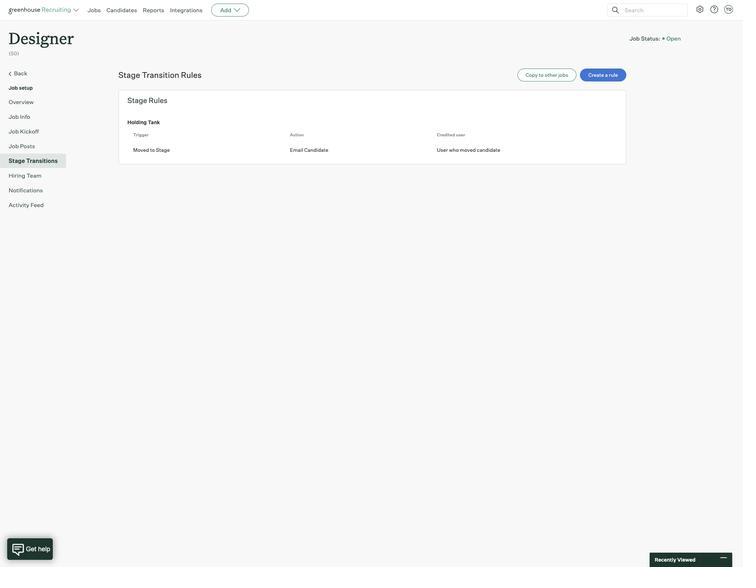 Task type: vqa. For each thing, say whether or not it's contained in the screenshot.
'Designer' link
yes



Task type: describe. For each thing, give the bounding box(es) containing it.
jobs
[[88, 6, 101, 14]]

job for job info
[[9, 113, 19, 120]]

holding tank
[[127, 119, 160, 125]]

hiring team link
[[9, 171, 63, 180]]

credited user
[[437, 132, 465, 138]]

moved
[[133, 147, 149, 153]]

activity feed
[[9, 201, 44, 209]]

candidates link
[[107, 6, 137, 14]]

Search text field
[[623, 5, 681, 15]]

reports
[[143, 6, 164, 14]]

hiring
[[9, 172, 25, 179]]

integrations
[[170, 6, 203, 14]]

feed
[[31, 201, 44, 209]]

who
[[449, 147, 459, 153]]

notifications
[[9, 187, 43, 194]]

stage for stage rules
[[127, 96, 147, 105]]

overview link
[[9, 98, 63, 106]]

transition
[[142, 70, 179, 80]]

activity feed link
[[9, 201, 63, 209]]

job posts
[[9, 142, 35, 150]]

designer
[[9, 27, 74, 48]]

job setup
[[9, 85, 33, 91]]

user who moved candidate
[[437, 147, 500, 153]]

moved
[[460, 147, 476, 153]]

designer link
[[9, 20, 74, 50]]

recently viewed
[[655, 557, 696, 563]]

email candidate
[[290, 147, 328, 153]]

designer (50)
[[9, 27, 74, 56]]

add button
[[211, 4, 249, 17]]

trigger
[[133, 132, 149, 138]]

to for other
[[539, 72, 544, 78]]

transitions
[[26, 157, 58, 164]]

configure image
[[696, 5, 704, 14]]

job for job setup
[[9, 85, 18, 91]]

job for job status:
[[630, 35, 640, 42]]

action
[[290, 132, 304, 138]]

job kickoff
[[9, 128, 39, 135]]

moved to stage
[[133, 147, 170, 153]]

back
[[14, 70, 27, 77]]

candidates
[[107, 6, 137, 14]]

0 vertical spatial rules
[[181, 70, 202, 80]]

open
[[667, 35, 681, 42]]

(50)
[[9, 50, 19, 56]]

stage right moved
[[156, 147, 170, 153]]

stage for stage transition rules
[[118, 70, 140, 80]]

job posts link
[[9, 142, 63, 150]]

copy
[[526, 72, 538, 78]]



Task type: locate. For each thing, give the bounding box(es) containing it.
hiring team
[[9, 172, 42, 179]]

jobs
[[558, 72, 568, 78]]

stage up hiring
[[9, 157, 25, 164]]

jobs link
[[88, 6, 101, 14]]

job left info
[[9, 113, 19, 120]]

create a rule link
[[580, 68, 626, 81]]

setup
[[19, 85, 33, 91]]

job inside job info "link"
[[9, 113, 19, 120]]

create a rule
[[589, 72, 618, 78]]

team
[[26, 172, 42, 179]]

user
[[437, 147, 448, 153]]

to right moved
[[150, 147, 155, 153]]

1 horizontal spatial rules
[[181, 70, 202, 80]]

to right copy
[[539, 72, 544, 78]]

copy to other jobs button
[[517, 68, 577, 81]]

job left kickoff
[[9, 128, 19, 135]]

integrations link
[[170, 6, 203, 14]]

job for job kickoff
[[9, 128, 19, 135]]

notifications link
[[9, 186, 63, 195]]

to inside 'copy to other jobs' button
[[539, 72, 544, 78]]

job kickoff link
[[9, 127, 63, 136]]

job inside job posts link
[[9, 142, 19, 150]]

reports link
[[143, 6, 164, 14]]

activity
[[9, 201, 29, 209]]

to for stage
[[150, 147, 155, 153]]

rules right transition
[[181, 70, 202, 80]]

1 vertical spatial to
[[150, 147, 155, 153]]

rules
[[181, 70, 202, 80], [149, 96, 168, 105]]

tank
[[148, 119, 160, 125]]

stage inside stage transitions link
[[9, 157, 25, 164]]

1 vertical spatial rules
[[149, 96, 168, 105]]

greenhouse recruiting image
[[9, 6, 73, 14]]

0 horizontal spatial to
[[150, 147, 155, 153]]

candidate
[[477, 147, 500, 153]]

job info
[[9, 113, 30, 120]]

0 vertical spatial to
[[539, 72, 544, 78]]

job status:
[[630, 35, 660, 42]]

a
[[605, 72, 608, 78]]

add
[[220, 6, 231, 14]]

job info link
[[9, 112, 63, 121]]

kickoff
[[20, 128, 39, 135]]

rules up 'tank'
[[149, 96, 168, 105]]

holding
[[127, 119, 147, 125]]

stage left transition
[[118, 70, 140, 80]]

posts
[[20, 142, 35, 150]]

stage
[[118, 70, 140, 80], [127, 96, 147, 105], [156, 147, 170, 153], [9, 157, 25, 164]]

credited
[[437, 132, 455, 138]]

job inside job kickoff link
[[9, 128, 19, 135]]

job left status:
[[630, 35, 640, 42]]

recently
[[655, 557, 676, 563]]

info
[[20, 113, 30, 120]]

status:
[[641, 35, 660, 42]]

copy to other jobs
[[526, 72, 568, 78]]

stage transitions link
[[9, 156, 63, 165]]

user
[[456, 132, 465, 138]]

stage rules
[[127, 96, 168, 105]]

viewed
[[677, 557, 696, 563]]

create
[[589, 72, 604, 78]]

overview
[[9, 98, 34, 105]]

stage for stage transitions
[[9, 157, 25, 164]]

other
[[545, 72, 557, 78]]

job for job posts
[[9, 142, 19, 150]]

candidate
[[304, 147, 328, 153]]

job
[[630, 35, 640, 42], [9, 85, 18, 91], [9, 113, 19, 120], [9, 128, 19, 135], [9, 142, 19, 150]]

to
[[539, 72, 544, 78], [150, 147, 155, 153]]

0 horizontal spatial rules
[[149, 96, 168, 105]]

stage up holding
[[127, 96, 147, 105]]

1 horizontal spatial to
[[539, 72, 544, 78]]

job left setup on the left
[[9, 85, 18, 91]]

td button
[[723, 4, 735, 15]]

email
[[290, 147, 303, 153]]

job left posts
[[9, 142, 19, 150]]

back link
[[9, 69, 63, 78]]

rule
[[609, 72, 618, 78]]

td button
[[725, 5, 733, 14]]

stage transition rules
[[118, 70, 202, 80]]

stage transitions
[[9, 157, 58, 164]]

td
[[726, 7, 732, 12]]



